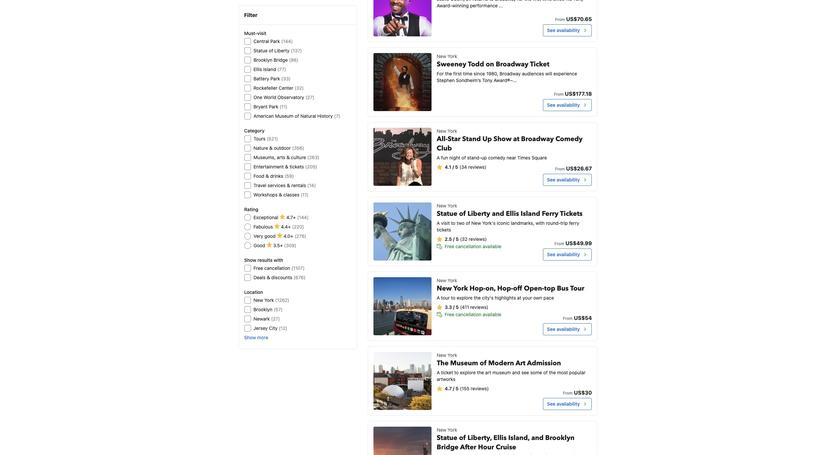 Task type: locate. For each thing, give the bounding box(es) containing it.
pace
[[544, 295, 554, 301]]

1 vertical spatial free cancellation available
[[445, 312, 502, 318]]

1 vertical spatial since
[[474, 71, 485, 76]]

ellis inside new york statue of liberty and ellis island ferry tickets a visit to two of new york's iconic landmarks, with round-trip ferry tickets
[[506, 209, 519, 218]]

reviews) down city's
[[470, 304, 489, 310]]

at left your
[[517, 295, 522, 301]]

2 vertical spatial brooklyn
[[545, 434, 575, 443]]

tony
[[573, 0, 584, 2], [482, 77, 493, 83]]

york for all-star stand up show at broadway comedy club
[[448, 128, 457, 134]]

explore inside new york new york hop-on, hop-off open-top bus tour a tour to explore the city's highlights at your own pace
[[457, 295, 473, 301]]

category
[[244, 128, 265, 134]]

1 available from the top
[[483, 244, 502, 249]]

from left the us$54
[[563, 316, 573, 321]]

museums,
[[254, 155, 276, 160]]

cancellation up deals & discounts (676)
[[264, 265, 290, 271]]

park down world
[[269, 104, 278, 110]]

american museum of natural history (7)
[[254, 113, 340, 119]]

6 see availability from the top
[[547, 401, 580, 407]]

york inside new york all-star stand up show at broadway comedy club a fun night of stand-up comedy near times square
[[448, 128, 457, 134]]

tony inside "leslie odom, jr. returns to broadway for the first time since his tony award-winning performance ..."
[[573, 0, 584, 2]]

time inside new york sweeney todd on broadway ticket for the first time since 1980, broadway audiences will experience stephen sondheim's tony award®–...
[[463, 71, 473, 76]]

4 see from the top
[[547, 252, 556, 257]]

(11) down one world observatory (27)
[[280, 104, 287, 110]]

0 vertical spatial time
[[543, 0, 552, 2]]

bus
[[557, 284, 569, 293]]

0 vertical spatial (11)
[[280, 104, 287, 110]]

1 horizontal spatial hop-
[[497, 284, 513, 293]]

5 see from the top
[[547, 327, 556, 332]]

park
[[270, 38, 280, 44], [271, 76, 280, 81], [269, 104, 278, 110]]

(11) down rentals at the left top of the page
[[301, 192, 309, 198]]

brooklyn for brooklyn bridge
[[254, 57, 272, 63]]

1 vertical spatial with
[[274, 257, 283, 263]]

4.0+
[[284, 233, 293, 239]]

and
[[492, 209, 504, 218], [512, 370, 520, 376], [532, 434, 544, 443]]

since inside "leslie odom, jr. returns to broadway for the first time since his tony award-winning performance ..."
[[553, 0, 565, 2]]

see availability down from us$30
[[547, 401, 580, 407]]

brooklyn inside new york statue of liberty, ellis island, and brooklyn bridge after hour cruise
[[545, 434, 575, 443]]

tour
[[441, 295, 450, 301]]

0 horizontal spatial tickets
[[290, 164, 304, 170]]

bridge left after
[[437, 443, 459, 452]]

statue inside new york statue of liberty, ellis island, and brooklyn bridge after hour cruise
[[437, 434, 458, 443]]

services
[[268, 183, 286, 188]]

at inside new york new york hop-on, hop-off open-top bus tour a tour to explore the city's highlights at your own pace
[[517, 295, 522, 301]]

/ right 2.5
[[453, 236, 455, 242]]

0 horizontal spatial liberty
[[275, 48, 290, 53]]

from for statue of liberty and ellis island ferry tickets
[[555, 241, 564, 246]]

reviews) for 4.1 / 5 (34 reviews)
[[468, 164, 487, 170]]

1 horizontal spatial (144)
[[297, 215, 309, 220]]

4 a from the top
[[437, 370, 440, 376]]

0 vertical spatial with
[[536, 220, 545, 226]]

1 vertical spatial explore
[[460, 370, 476, 376]]

liberty up york's
[[468, 209, 490, 218]]

1 horizontal spatial island
[[521, 209, 540, 218]]

1 vertical spatial free
[[254, 265, 263, 271]]

1 horizontal spatial and
[[512, 370, 520, 376]]

to up performance
[[489, 0, 494, 2]]

and left see
[[512, 370, 520, 376]]

good
[[254, 243, 265, 248]]

5 see availability from the top
[[547, 327, 580, 332]]

/ right 4.1
[[453, 164, 454, 170]]

free up deals
[[254, 265, 263, 271]]

show right up
[[494, 135, 512, 144]]

3.3
[[445, 304, 452, 310]]

1 vertical spatial ellis
[[506, 209, 519, 218]]

0 vertical spatial free
[[445, 244, 454, 249]]

0 horizontal spatial since
[[474, 71, 485, 76]]

on
[[486, 60, 494, 69]]

nature & outdoor (356)
[[254, 145, 304, 151]]

5 left (32
[[456, 236, 459, 242]]

broadway inside "leslie odom, jr. returns to broadway for the first time since his tony award-winning performance ..."
[[495, 0, 516, 2]]

1 vertical spatial first
[[453, 71, 462, 76]]

(59)
[[285, 173, 294, 179]]

1 horizontal spatial tony
[[573, 0, 584, 2]]

3 see availability from the top
[[547, 177, 580, 183]]

1 vertical spatial and
[[512, 370, 520, 376]]

cancellation down "3.3 / 5 (411 reviews)"
[[456, 312, 482, 318]]

from left us$49.99
[[555, 241, 564, 246]]

the museum of modern art admission image
[[373, 352, 432, 410]]

reviews) for 3.3 / 5 (411 reviews)
[[470, 304, 489, 310]]

(27) up the natural
[[306, 94, 314, 100]]

0 vertical spatial tony
[[573, 0, 584, 2]]

liberty up brooklyn bridge (86)
[[275, 48, 290, 53]]

2 a from the top
[[437, 220, 440, 226]]

& for discounts
[[267, 275, 270, 280]]

museum
[[275, 113, 294, 119], [450, 359, 478, 368]]

0 vertical spatial bridge
[[274, 57, 288, 63]]

& for tickets
[[285, 164, 288, 170]]

new for sweeney todd on broadway ticket
[[437, 53, 447, 59]]

& right "food"
[[266, 173, 269, 179]]

0 horizontal spatial (11)
[[280, 104, 287, 110]]

show results with
[[244, 257, 283, 263]]

1 vertical spatial museum
[[450, 359, 478, 368]]

ellis inside new york statue of liberty, ellis island, and brooklyn bridge after hour cruise
[[494, 434, 507, 443]]

(144) up the (220)
[[297, 215, 309, 220]]

from for the museum of modern art admission
[[563, 391, 573, 396]]

new inside new york statue of liberty, ellis island, and brooklyn bridge after hour cruise
[[437, 427, 447, 433]]

city's
[[482, 295, 494, 301]]

admission
[[527, 359, 561, 368]]

0 vertical spatial visit
[[257, 30, 266, 36]]

show inside new york all-star stand up show at broadway comedy club a fun night of stand-up comedy near times square
[[494, 135, 512, 144]]

1 vertical spatial park
[[271, 76, 280, 81]]

very good
[[254, 233, 276, 239]]

statue inside new york statue of liberty and ellis island ferry tickets a visit to two of new york's iconic landmarks, with round-trip ferry tickets
[[437, 209, 458, 218]]

to inside new york statue of liberty and ellis island ferry tickets a visit to two of new york's iconic landmarks, with round-trip ferry tickets
[[451, 220, 456, 226]]

0 horizontal spatial time
[[463, 71, 473, 76]]

at inside new york all-star stand up show at broadway comedy club a fun night of stand-up comedy near times square
[[513, 135, 520, 144]]

availability down from us$49.99
[[557, 252, 580, 257]]

free for new
[[445, 312, 454, 318]]

5 for 2.5 / 5
[[456, 236, 459, 242]]

from left us$177.18
[[554, 92, 564, 97]]

entertainment
[[254, 164, 284, 170]]

of
[[269, 48, 273, 53], [295, 113, 299, 119], [462, 155, 466, 161], [459, 209, 466, 218], [466, 220, 470, 226], [480, 359, 487, 368], [544, 370, 548, 376], [459, 434, 466, 443]]

show inside button
[[244, 335, 256, 341]]

0 horizontal spatial with
[[274, 257, 283, 263]]

1 hop- from the left
[[470, 284, 486, 293]]

0 vertical spatial explore
[[457, 295, 473, 301]]

from left us$30
[[563, 391, 573, 396]]

see availability for statue of liberty and ellis island ferry tickets
[[547, 252, 580, 257]]

iconic
[[497, 220, 510, 226]]

to right ticket
[[455, 370, 459, 376]]

show more
[[244, 335, 268, 341]]

york for the museum of modern art admission
[[448, 353, 457, 358]]

park up statue of liberty (137)
[[270, 38, 280, 44]]

museum inside new york the museum of modern art admission a ticket to explore the art museum and see some of the most popular artworks
[[450, 359, 478, 368]]

see availability down from us$54 at the bottom right
[[547, 327, 580, 332]]

a
[[437, 155, 440, 161], [437, 220, 440, 226], [437, 295, 440, 301], [437, 370, 440, 376]]

0 vertical spatial since
[[553, 0, 565, 2]]

explore up 4.7 / 5 (155 reviews)
[[460, 370, 476, 376]]

1 availability from the top
[[557, 27, 580, 33]]

with up free cancellation (1107)
[[274, 257, 283, 263]]

availability down from us$177.18
[[557, 102, 580, 108]]

1 see from the top
[[547, 27, 556, 33]]

from inside from us$26.67
[[555, 167, 565, 172]]

tickets up 2.5
[[437, 227, 451, 233]]

5 for 4.1 / 5
[[455, 164, 458, 170]]

free down "3.3"
[[445, 312, 454, 318]]

park for bryant park
[[269, 104, 278, 110]]

the up stephen
[[445, 71, 452, 76]]

leslie
[[437, 0, 449, 2]]

1 vertical spatial liberty
[[468, 209, 490, 218]]

4.7+
[[286, 215, 296, 220]]

classes
[[283, 192, 299, 198]]

bridge inside new york statue of liberty, ellis island, and brooklyn bridge after hour cruise
[[437, 443, 459, 452]]

explore
[[457, 295, 473, 301], [460, 370, 476, 376]]

and right island,
[[532, 434, 544, 443]]

statue left liberty,
[[437, 434, 458, 443]]

1 vertical spatial statue
[[437, 209, 458, 218]]

museum down bryant park (11)
[[275, 113, 294, 119]]

2 vertical spatial cancellation
[[456, 312, 482, 318]]

first down sweeney
[[453, 71, 462, 76]]

popular
[[569, 370, 586, 376]]

1 horizontal spatial bridge
[[437, 443, 459, 452]]

0 vertical spatial brooklyn
[[254, 57, 272, 63]]

from inside from us$30
[[563, 391, 573, 396]]

arts
[[277, 155, 285, 160]]

2 see availability from the top
[[547, 102, 580, 108]]

1 vertical spatial (11)
[[301, 192, 309, 198]]

tickets down culture
[[290, 164, 304, 170]]

1 horizontal spatial since
[[553, 0, 565, 2]]

and inside new york statue of liberty, ellis island, and brooklyn bridge after hour cruise
[[532, 434, 544, 443]]

reviews)
[[468, 164, 487, 170], [469, 236, 487, 242], [470, 304, 489, 310], [471, 386, 489, 392]]

& down 'services'
[[279, 192, 282, 198]]

a left fun
[[437, 155, 440, 161]]

availability down from us$30
[[557, 401, 580, 407]]

new inside new york the museum of modern art admission a ticket to explore the art museum and see some of the most popular artworks
[[437, 353, 447, 358]]

of inside new york all-star stand up show at broadway comedy club a fun night of stand-up comedy near times square
[[462, 155, 466, 161]]

new york (1262)
[[254, 297, 289, 303]]

rockefeller center (32)
[[254, 85, 304, 91]]

1 horizontal spatial first
[[533, 0, 541, 2]]

0 horizontal spatial and
[[492, 209, 504, 218]]

york
[[448, 53, 457, 59], [448, 128, 457, 134], [448, 203, 457, 209], [448, 278, 457, 283], [453, 284, 468, 293], [264, 297, 274, 303], [448, 353, 457, 358], [448, 427, 457, 433]]

2 vertical spatial ellis
[[494, 434, 507, 443]]

0 vertical spatial available
[[483, 244, 502, 249]]

1 horizontal spatial with
[[536, 220, 545, 226]]

first
[[533, 0, 541, 2], [453, 71, 462, 76]]

reviews) down the stand-
[[468, 164, 487, 170]]

see availability down from us$177.18
[[547, 102, 580, 108]]

free cancellation available down "3.3 / 5 (411 reviews)"
[[445, 312, 502, 318]]

see availability down from us$49.99
[[547, 252, 580, 257]]

availability down from us$26.67
[[557, 177, 580, 183]]

free cancellation available for hop-
[[445, 312, 502, 318]]

with left round- on the top right of page
[[536, 220, 545, 226]]

/ right 4.7
[[453, 386, 455, 392]]

4 availability from the top
[[557, 252, 580, 257]]

york inside new york statue of liberty, ellis island, and brooklyn bridge after hour cruise
[[448, 427, 457, 433]]

cancellation for statue
[[456, 244, 482, 249]]

explore inside new york the museum of modern art admission a ticket to explore the art museum and see some of the most popular artworks
[[460, 370, 476, 376]]

4.7+ (144)
[[286, 215, 309, 220]]

6 see from the top
[[547, 401, 556, 407]]

0 vertical spatial at
[[513, 135, 520, 144]]

ferry
[[542, 209, 559, 218]]

top
[[544, 284, 556, 293]]

(27) up city
[[271, 316, 280, 322]]

available for and
[[483, 244, 502, 249]]

park up rockefeller center (32)
[[271, 76, 280, 81]]

available
[[483, 244, 502, 249], [483, 312, 502, 318]]

modern
[[488, 359, 514, 368]]

reviews) right (155
[[471, 386, 489, 392]]

and up iconic
[[492, 209, 504, 218]]

york inside new york the museum of modern art admission a ticket to explore the art museum and see some of the most popular artworks
[[448, 353, 457, 358]]

4.7 / 5 (155 reviews)
[[445, 386, 489, 392]]

cancellation down '2.5 / 5 (32 reviews)'
[[456, 244, 482, 249]]

3.5+ (309)
[[273, 243, 296, 248]]

food & drinks (59)
[[254, 173, 294, 179]]

free cancellation (1107)
[[254, 265, 305, 271]]

0 vertical spatial (144)
[[281, 38, 293, 44]]

0 vertical spatial museum
[[275, 113, 294, 119]]

bridge up (77)
[[274, 57, 288, 63]]

to
[[489, 0, 494, 2], [451, 220, 456, 226], [451, 295, 456, 301], [455, 370, 459, 376]]

york inside new york sweeney todd on broadway ticket for the first time since 1980, broadway audiences will experience stephen sondheim's tony award®–...
[[448, 53, 457, 59]]

visit
[[257, 30, 266, 36], [441, 220, 450, 226]]

a inside new york all-star stand up show at broadway comedy club a fun night of stand-up comedy near times square
[[437, 155, 440, 161]]

from us$70.65
[[555, 16, 592, 22]]

since left his
[[553, 0, 565, 2]]

2 vertical spatial park
[[269, 104, 278, 110]]

reviews) for 4.7 / 5 (155 reviews)
[[471, 386, 489, 392]]

0 vertical spatial liberty
[[275, 48, 290, 53]]

2 vertical spatial and
[[532, 434, 544, 443]]

new inside new york sweeney todd on broadway ticket for the first time since 1980, broadway audiences will experience stephen sondheim's tony award®–...
[[437, 53, 447, 59]]

all-star stand up show at broadway comedy club image
[[373, 128, 432, 186]]

3 availability from the top
[[557, 177, 580, 183]]

museum up ticket
[[450, 359, 478, 368]]

2 free cancellation available from the top
[[445, 312, 502, 318]]

1 horizontal spatial museum
[[450, 359, 478, 368]]

time left his
[[543, 0, 552, 2]]

the left city's
[[474, 295, 481, 301]]

island up landmarks,
[[521, 209, 540, 218]]

new york new york hop-on, hop-off open-top bus tour a tour to explore the city's highlights at your own pace
[[437, 278, 585, 301]]

(356)
[[292, 145, 304, 151]]

(676)
[[294, 275, 306, 280]]

broadway inside new york all-star stand up show at broadway comedy club a fun night of stand-up comedy near times square
[[521, 135, 554, 144]]

1 vertical spatial visit
[[441, 220, 450, 226]]

deals
[[254, 275, 266, 280]]

show left more
[[244, 335, 256, 341]]

of inside new york statue of liberty, ellis island, and brooklyn bridge after hour cruise
[[459, 434, 466, 443]]

hop- up city's
[[470, 284, 486, 293]]

& down museums, arts & culture (263)
[[285, 164, 288, 170]]

ticket
[[441, 370, 453, 376]]

new for all-star stand up show at broadway comedy club
[[437, 128, 447, 134]]

statue for statue of liberty and ellis island ferry tickets
[[437, 209, 458, 218]]

1 vertical spatial island
[[521, 209, 540, 218]]

0 horizontal spatial (27)
[[271, 316, 280, 322]]

1 free cancellation available from the top
[[445, 244, 502, 249]]

tickets inside new york statue of liberty and ellis island ferry tickets a visit to two of new york's iconic landmarks, with round-trip ferry tickets
[[437, 227, 451, 233]]

reviews) right (32
[[469, 236, 487, 242]]

& down "(59)"
[[287, 183, 290, 188]]

1 vertical spatial show
[[244, 257, 256, 263]]

1 vertical spatial bridge
[[437, 443, 459, 452]]

& right deals
[[267, 275, 270, 280]]

3 a from the top
[[437, 295, 440, 301]]

visit inside new york statue of liberty and ellis island ferry tickets a visit to two of new york's iconic landmarks, with round-trip ferry tickets
[[441, 220, 450, 226]]

of down central park (144)
[[269, 48, 273, 53]]

us$49.99
[[566, 240, 592, 246]]

0 horizontal spatial tony
[[482, 77, 493, 83]]

2 horizontal spatial and
[[532, 434, 544, 443]]

2 vertical spatial free
[[445, 312, 454, 318]]

0 horizontal spatial bridge
[[274, 57, 288, 63]]

free cancellation available down '2.5 / 5 (32 reviews)'
[[445, 244, 502, 249]]

available down city's
[[483, 312, 502, 318]]

outdoor
[[274, 145, 291, 151]]

the left art
[[477, 370, 484, 376]]

tony down 1980,
[[482, 77, 493, 83]]

1 horizontal spatial (27)
[[306, 94, 314, 100]]

0 vertical spatial (27)
[[306, 94, 314, 100]]

ellis up iconic
[[506, 209, 519, 218]]

5 left (411
[[456, 304, 459, 310]]

new york all-star stand up show at broadway comedy club a fun night of stand-up comedy near times square
[[437, 128, 583, 161]]

available down york's
[[483, 244, 502, 249]]

1 horizontal spatial visit
[[441, 220, 450, 226]]

from inside from us$54
[[563, 316, 573, 321]]

1 horizontal spatial liberty
[[468, 209, 490, 218]]

& for outdoor
[[269, 145, 273, 151]]

(220)
[[292, 224, 304, 230]]

island up battery park (33)
[[263, 66, 276, 72]]

0 vertical spatial first
[[533, 0, 541, 2]]

availability for new york hop-on, hop-off open-top bus tour
[[557, 327, 580, 332]]

1 vertical spatial tickets
[[437, 227, 451, 233]]

exceptional
[[254, 215, 278, 220]]

1 vertical spatial time
[[463, 71, 473, 76]]

1 horizontal spatial time
[[543, 0, 552, 2]]

rating
[[244, 207, 258, 212]]

time inside "leslie odom, jr. returns to broadway for the first time since his tony award-winning performance ..."
[[543, 0, 552, 2]]

1 vertical spatial brooklyn
[[254, 307, 272, 313]]

ellis
[[254, 66, 262, 72], [506, 209, 519, 218], [494, 434, 507, 443]]

6 availability from the top
[[557, 401, 580, 407]]

5 availability from the top
[[557, 327, 580, 332]]

/ for 4.7
[[453, 386, 455, 392]]

to right tour
[[451, 295, 456, 301]]

2 vertical spatial show
[[244, 335, 256, 341]]

from left us$26.67
[[555, 167, 565, 172]]

newark
[[254, 316, 270, 322]]

1 vertical spatial at
[[517, 295, 522, 301]]

3 see from the top
[[547, 177, 556, 183]]

and inside new york the museum of modern art admission a ticket to explore the art museum and see some of the most popular artworks
[[512, 370, 520, 376]]

hour
[[478, 443, 494, 452]]

a left tour
[[437, 295, 440, 301]]

1 horizontal spatial tickets
[[437, 227, 451, 233]]

1 vertical spatial available
[[483, 312, 502, 318]]

2 available from the top
[[483, 312, 502, 318]]

of right night on the top
[[462, 155, 466, 161]]

0 vertical spatial show
[[494, 135, 512, 144]]

1 vertical spatial tony
[[482, 77, 493, 83]]

to left two
[[451, 220, 456, 226]]

from left us$70.65
[[555, 17, 565, 22]]

results
[[258, 257, 273, 263]]

statue up two
[[437, 209, 458, 218]]

0 vertical spatial cancellation
[[456, 244, 482, 249]]

a left ticket
[[437, 370, 440, 376]]

york inside new york statue of liberty and ellis island ferry tickets a visit to two of new york's iconic landmarks, with round-trip ferry tickets
[[448, 203, 457, 209]]

availability down from us$54 at the bottom right
[[557, 327, 580, 332]]

ellis up cruise
[[494, 434, 507, 443]]

see availability down from us$26.67
[[547, 177, 580, 183]]

will
[[545, 71, 552, 76]]

0 horizontal spatial first
[[453, 71, 462, 76]]

0 horizontal spatial hop-
[[470, 284, 486, 293]]

since down todd
[[474, 71, 485, 76]]

(57)
[[274, 307, 283, 313]]

& for drinks
[[266, 173, 269, 179]]

comedy
[[556, 135, 583, 144]]

jersey city (12)
[[254, 326, 287, 331]]

battery
[[254, 76, 269, 81]]

some
[[531, 370, 542, 376]]

from inside from us$49.99
[[555, 241, 564, 246]]

location
[[244, 289, 263, 295]]

5 for 4.7 / 5
[[456, 386, 459, 392]]

0 vertical spatial and
[[492, 209, 504, 218]]

bryant
[[254, 104, 268, 110]]

highlights
[[495, 295, 516, 301]]

from inside from us$70.65
[[555, 17, 565, 22]]

us$26.67
[[566, 166, 592, 172]]

from
[[555, 17, 565, 22], [554, 92, 564, 97], [555, 167, 565, 172], [555, 241, 564, 246], [563, 316, 573, 321], [563, 391, 573, 396]]

the right for
[[525, 0, 532, 2]]

first inside "leslie odom, jr. returns to broadway for the first time since his tony award-winning performance ..."
[[533, 0, 541, 2]]

park for battery park
[[271, 76, 280, 81]]

0 vertical spatial park
[[270, 38, 280, 44]]

tony right his
[[573, 0, 584, 2]]

from for new york hop-on, hop-off open-top bus tour
[[563, 316, 573, 321]]

statue down central
[[254, 48, 268, 53]]

0 vertical spatial island
[[263, 66, 276, 72]]

show left results
[[244, 257, 256, 263]]

new inside new york all-star stand up show at broadway comedy club a fun night of stand-up comedy near times square
[[437, 128, 447, 134]]

0 vertical spatial free cancellation available
[[445, 244, 502, 249]]

1 a from the top
[[437, 155, 440, 161]]

4 see availability from the top
[[547, 252, 580, 257]]

performance
[[470, 3, 498, 8]]

hop- up highlights
[[497, 284, 513, 293]]

york for new york hop-on, hop-off open-top bus tour
[[448, 278, 457, 283]]

2 vertical spatial statue
[[437, 434, 458, 443]]

see availability down from us$70.65 in the right of the page
[[547, 27, 580, 33]]



Task type: vqa. For each thing, say whether or not it's contained in the screenshot.
"filter"
yes



Task type: describe. For each thing, give the bounding box(es) containing it.
/ for 3.3
[[453, 304, 455, 310]]

observatory
[[278, 94, 304, 100]]

the inside new york new york hop-on, hop-off open-top bus tour a tour to explore the city's highlights at your own pace
[[474, 295, 481, 301]]

night
[[450, 155, 460, 161]]

up
[[483, 135, 492, 144]]

center
[[279, 85, 293, 91]]

rockefeller
[[254, 85, 278, 91]]

show more button
[[244, 335, 268, 341]]

availability for the museum of modern art admission
[[557, 401, 580, 407]]

us$30
[[574, 390, 592, 396]]

new york sweeney todd on broadway ticket for the first time since 1980, broadway audiences will experience stephen sondheim's tony award®–...
[[437, 53, 577, 83]]

york for statue of liberty and ellis island ferry tickets
[[448, 203, 457, 209]]

0 vertical spatial statue
[[254, 48, 268, 53]]

(411
[[460, 304, 469, 310]]

0 vertical spatial tickets
[[290, 164, 304, 170]]

museum
[[493, 370, 511, 376]]

0 horizontal spatial visit
[[257, 30, 266, 36]]

one
[[254, 94, 262, 100]]

after
[[460, 443, 477, 452]]

us$177.18
[[565, 91, 592, 97]]

& for classes
[[279, 192, 282, 198]]

/ for 4.1
[[453, 164, 454, 170]]

(33)
[[281, 76, 291, 81]]

0 horizontal spatial (144)
[[281, 38, 293, 44]]

(155
[[460, 386, 470, 392]]

central
[[254, 38, 269, 44]]

new york hop-on, hop-off open-top bus tour image
[[373, 277, 432, 336]]

see for admission
[[547, 401, 556, 407]]

tickets
[[560, 209, 583, 218]]

(34
[[460, 164, 467, 170]]

on,
[[486, 284, 496, 293]]

first inside new york sweeney todd on broadway ticket for the first time since 1980, broadway audiences will experience stephen sondheim's tony award®–...
[[453, 71, 462, 76]]

the inside "leslie odom, jr. returns to broadway for the first time since his tony award-winning performance ..."
[[525, 0, 532, 2]]

square
[[532, 155, 547, 161]]

jr.
[[466, 0, 471, 2]]

cancellation for new
[[456, 312, 482, 318]]

see
[[522, 370, 529, 376]]

5 for 3.3 / 5
[[456, 304, 459, 310]]

1 horizontal spatial (11)
[[301, 192, 309, 198]]

new for statue of liberty and ellis island ferry tickets
[[437, 203, 447, 209]]

4.7
[[445, 386, 452, 392]]

4.4+ (220)
[[281, 224, 304, 230]]

most
[[557, 370, 568, 376]]

a inside new york new york hop-on, hop-off open-top bus tour a tour to explore the city's highlights at your own pace
[[437, 295, 440, 301]]

of up art
[[480, 359, 487, 368]]

from us$26.67
[[555, 166, 592, 172]]

award®–...
[[494, 77, 517, 83]]

experience
[[554, 71, 577, 76]]

sweeney
[[437, 60, 467, 69]]

(276)
[[295, 233, 306, 239]]

free cancellation available for liberty
[[445, 244, 502, 249]]

york's
[[482, 220, 496, 226]]

0 horizontal spatial island
[[263, 66, 276, 72]]

free for statue
[[445, 244, 454, 249]]

award-
[[437, 3, 452, 8]]

0 vertical spatial ellis
[[254, 66, 262, 72]]

availability for statue of liberty and ellis island ferry tickets
[[557, 252, 580, 257]]

city
[[269, 326, 278, 331]]

of up two
[[459, 209, 466, 218]]

& right arts
[[287, 155, 290, 160]]

(1262)
[[275, 297, 289, 303]]

see for island
[[547, 252, 556, 257]]

stephen
[[437, 77, 455, 83]]

see availability for the museum of modern art admission
[[547, 401, 580, 407]]

sondheim's
[[456, 77, 481, 83]]

stand-
[[467, 155, 482, 161]]

art
[[485, 370, 491, 376]]

2 availability from the top
[[557, 102, 580, 108]]

jersey
[[254, 326, 268, 331]]

ferry
[[569, 220, 579, 226]]

liberty inside new york statue of liberty and ellis island ferry tickets a visit to two of new york's iconic landmarks, with round-trip ferry tickets
[[468, 209, 490, 218]]

own
[[534, 295, 542, 301]]

american
[[254, 113, 274, 119]]

your
[[523, 295, 532, 301]]

travel
[[254, 183, 266, 188]]

reviews) for 2.5 / 5 (32 reviews)
[[469, 236, 487, 242]]

york for statue of liberty, ellis island, and brooklyn bridge after hour cruise
[[448, 427, 457, 433]]

new for the museum of modern art admission
[[437, 353, 447, 358]]

brooklyn for brooklyn
[[254, 307, 272, 313]]

more
[[257, 335, 268, 341]]

two
[[457, 220, 465, 226]]

york for sweeney todd on broadway ticket
[[448, 53, 457, 59]]

with inside new york statue of liberty and ellis island ferry tickets a visit to two of new york's iconic landmarks, with round-trip ferry tickets
[[536, 220, 545, 226]]

very
[[254, 233, 263, 239]]

entertainment & tickets (205)
[[254, 164, 317, 170]]

history
[[317, 113, 333, 119]]

the inside new york sweeney todd on broadway ticket for the first time since 1980, broadway audiences will experience stephen sondheim's tony award®–...
[[445, 71, 452, 76]]

off
[[513, 284, 522, 293]]

ticket
[[530, 60, 550, 69]]

see availability for all-star stand up show at broadway comedy club
[[547, 177, 580, 183]]

discounts
[[271, 275, 292, 280]]

returns
[[473, 0, 488, 2]]

and inside new york statue of liberty and ellis island ferry tickets a visit to two of new york's iconic landmarks, with round-trip ferry tickets
[[492, 209, 504, 218]]

of left the natural
[[295, 113, 299, 119]]

(86)
[[289, 57, 299, 63]]

tour
[[570, 284, 585, 293]]

statue of liberty, ellis island, and brooklyn bridge after hour cruise image
[[373, 427, 432, 455]]

2 hop- from the left
[[497, 284, 513, 293]]

tours (521)
[[254, 136, 278, 142]]

island inside new york statue of liberty and ellis island ferry tickets a visit to two of new york's iconic landmarks, with round-trip ferry tickets
[[521, 209, 540, 218]]

the left most
[[549, 370, 556, 376]]

statue of liberty and ellis island ferry tickets image
[[373, 203, 432, 261]]

todd
[[468, 60, 484, 69]]

(137)
[[291, 48, 302, 53]]

times
[[518, 155, 531, 161]]

since inside new york sweeney todd on broadway ticket for the first time since 1980, broadway audiences will experience stephen sondheim's tony award®–...
[[474, 71, 485, 76]]

one world observatory (27)
[[254, 94, 314, 100]]

statue for statue of liberty, ellis island, and brooklyn bridge after hour cruise
[[437, 434, 458, 443]]

round-
[[546, 220, 561, 226]]

(77)
[[277, 66, 286, 72]]

winning
[[452, 3, 469, 8]]

see for off
[[547, 327, 556, 332]]

of right some
[[544, 370, 548, 376]]

purlie victorious on broadway ticket image
[[373, 0, 432, 36]]

available for on,
[[483, 312, 502, 318]]

availability for all-star stand up show at broadway comedy club
[[557, 177, 580, 183]]

his
[[566, 0, 572, 2]]

cruise
[[496, 443, 516, 452]]

1 vertical spatial (144)
[[297, 215, 309, 220]]

park for central park
[[270, 38, 280, 44]]

1 vertical spatial cancellation
[[264, 265, 290, 271]]

(32)
[[295, 85, 304, 91]]

from us$30
[[563, 390, 592, 396]]

to inside "leslie odom, jr. returns to broadway for the first time since his tony award-winning performance ..."
[[489, 0, 494, 2]]

to inside new york the museum of modern art admission a ticket to explore the art museum and see some of the most popular artworks
[[455, 370, 459, 376]]

1980,
[[486, 71, 499, 76]]

to inside new york new york hop-on, hop-off open-top bus tour a tour to explore the city's highlights at your own pace
[[451, 295, 456, 301]]

4.4+
[[281, 224, 291, 230]]

see availability for new york hop-on, hop-off open-top bus tour
[[547, 327, 580, 332]]

2.5
[[445, 236, 452, 242]]

show for show results with
[[244, 257, 256, 263]]

(521)
[[267, 136, 278, 142]]

fabulous
[[254, 224, 273, 230]]

0 horizontal spatial museum
[[275, 113, 294, 119]]

from us$49.99
[[555, 240, 592, 246]]

a inside new york statue of liberty and ellis island ferry tickets a visit to two of new york's iconic landmarks, with round-trip ferry tickets
[[437, 220, 440, 226]]

comedy
[[488, 155, 506, 161]]

new york the museum of modern art admission a ticket to explore the art museum and see some of the most popular artworks
[[437, 353, 586, 382]]

from for all-star stand up show at broadway comedy club
[[555, 167, 565, 172]]

(1107)
[[292, 265, 305, 271]]

sweeney todd on broadway ticket image
[[373, 53, 432, 111]]

up
[[482, 155, 487, 161]]

stand
[[462, 135, 481, 144]]

leslie odom, jr. returns to broadway for the first time since his tony award-winning performance ...
[[437, 0, 584, 8]]

of right two
[[466, 220, 470, 226]]

new for new york hop-on, hop-off open-top bus tour
[[437, 278, 447, 283]]

(14)
[[307, 183, 316, 188]]

from inside from us$177.18
[[554, 92, 564, 97]]

(205)
[[305, 164, 317, 170]]

for
[[437, 71, 444, 76]]

trip
[[561, 220, 568, 226]]

/ for 2.5
[[453, 236, 455, 242]]

see for at
[[547, 177, 556, 183]]

tony inside new york sweeney todd on broadway ticket for the first time since 1980, broadway audiences will experience stephen sondheim's tony award®–...
[[482, 77, 493, 83]]

food
[[254, 173, 264, 179]]

2 see from the top
[[547, 102, 556, 108]]

a inside new york the museum of modern art admission a ticket to explore the art museum and see some of the most popular artworks
[[437, 370, 440, 376]]

show for show more
[[244, 335, 256, 341]]

landmarks,
[[511, 220, 535, 226]]

new for statue of liberty, ellis island, and brooklyn bridge after hour cruise
[[437, 427, 447, 433]]

1 vertical spatial (27)
[[271, 316, 280, 322]]

museums, arts & culture (263)
[[254, 155, 319, 160]]

1 see availability from the top
[[547, 27, 580, 33]]



